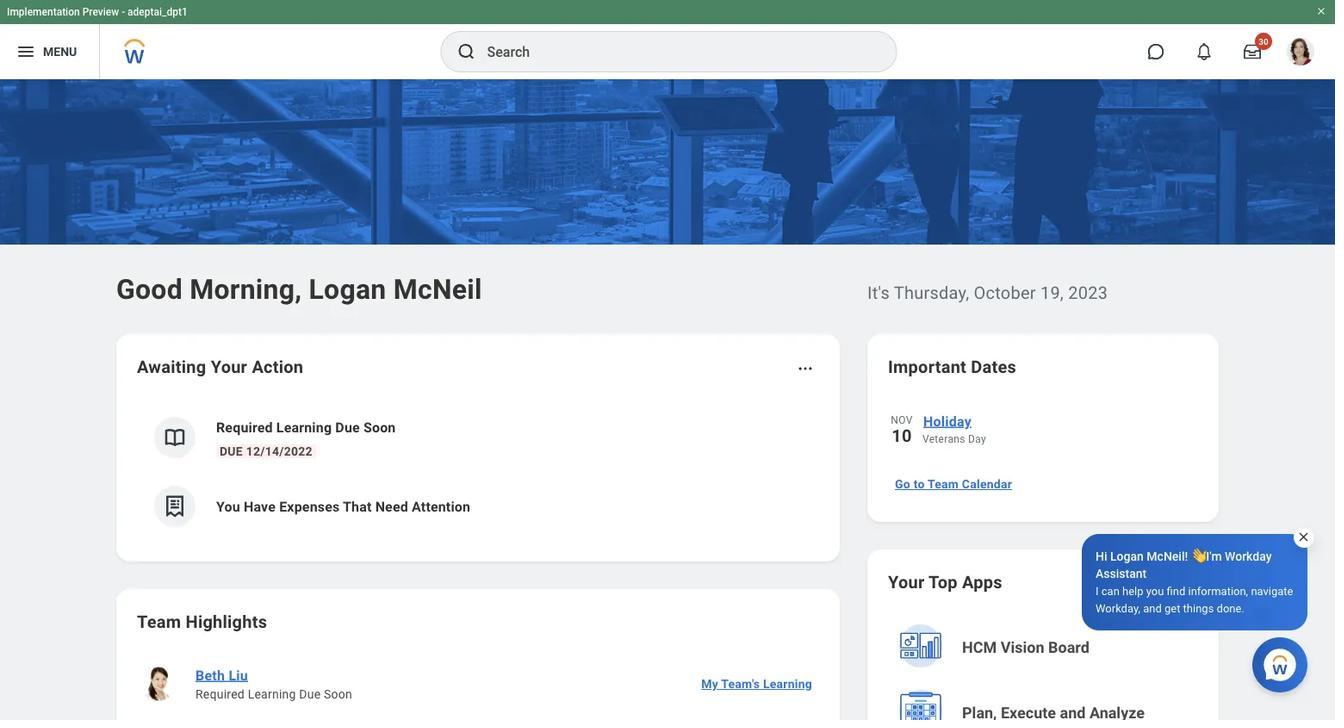 Task type: describe. For each thing, give the bounding box(es) containing it.
x image
[[1298, 531, 1311, 544]]

hi logan mcneil! 👋 i'm workday assistant i can help you find information, navigate workday, and get things done.
[[1096, 549, 1294, 615]]

information,
[[1189, 585, 1249, 598]]

vision
[[1001, 639, 1045, 657]]

holiday
[[924, 413, 972, 430]]

learning inside beth liu required learning due soon
[[248, 687, 296, 701]]

30
[[1259, 36, 1269, 47]]

it's thursday, october 19, 2023
[[868, 283, 1108, 303]]

team highlights
[[137, 612, 267, 632]]

hcm vision board
[[963, 639, 1090, 657]]

workday
[[1225, 549, 1272, 564]]

your top apps
[[888, 572, 1003, 592]]

search image
[[456, 41, 477, 62]]

dates
[[971, 357, 1017, 377]]

get
[[1165, 602, 1181, 615]]

attention
[[412, 499, 471, 515]]

menu banner
[[0, 0, 1336, 79]]

you have expenses that need attention
[[216, 499, 471, 515]]

required learning due soon due 12/14/2022
[[216, 419, 396, 458]]

beth
[[196, 667, 225, 684]]

implementation
[[7, 6, 80, 18]]

preview
[[82, 6, 119, 18]]

soon inside required learning due soon due 12/14/2022
[[364, 419, 396, 436]]

awaiting your action list
[[137, 403, 820, 541]]

help
[[1123, 585, 1144, 598]]

i'm
[[1207, 549, 1222, 564]]

highlights
[[186, 612, 267, 632]]

good morning, logan mcneil
[[116, 273, 482, 305]]

board
[[1049, 639, 1090, 657]]

expenses
[[279, 499, 340, 515]]

30 button
[[1234, 33, 1273, 71]]

nov 10
[[891, 414, 913, 446]]

can
[[1102, 585, 1120, 598]]

things
[[1184, 602, 1214, 615]]

dashboard expenses image
[[162, 494, 188, 520]]

workday,
[[1096, 602, 1141, 615]]

hi
[[1096, 549, 1108, 564]]

notifications large image
[[1196, 43, 1213, 60]]

adeptai_dpt1
[[128, 6, 188, 18]]

beth liu button
[[189, 665, 255, 686]]

top
[[929, 572, 958, 592]]

19,
[[1041, 283, 1064, 303]]

go to team calendar
[[895, 477, 1013, 491]]

mcneil!
[[1147, 549, 1189, 564]]

10
[[892, 426, 912, 446]]

day
[[969, 433, 987, 446]]

action
[[252, 357, 304, 377]]

my team's learning
[[702, 677, 813, 691]]

important
[[888, 357, 967, 377]]

nov
[[891, 414, 913, 427]]

apps
[[963, 572, 1003, 592]]

find
[[1167, 585, 1186, 598]]

go to team calendar button
[[888, 467, 1019, 502]]

-
[[122, 6, 125, 18]]

holiday veterans day
[[923, 413, 987, 446]]

to
[[914, 477, 925, 491]]

veterans
[[923, 433, 966, 446]]

liu
[[229, 667, 248, 684]]

calendar
[[962, 477, 1013, 491]]

menu
[[43, 44, 77, 59]]



Task type: locate. For each thing, give the bounding box(es) containing it.
i
[[1096, 585, 1099, 598]]

profile logan mcneil image
[[1287, 38, 1315, 69]]

my team's learning button
[[695, 667, 820, 701]]

2 horizontal spatial due
[[335, 419, 360, 436]]

due inside beth liu required learning due soon
[[299, 687, 321, 701]]

have
[[244, 499, 276, 515]]

beth liu required learning due soon
[[196, 667, 352, 701]]

1 horizontal spatial due
[[299, 687, 321, 701]]

1 horizontal spatial logan
[[1111, 549, 1144, 564]]

1 vertical spatial due
[[220, 444, 243, 458]]

learning inside 'my team's learning' "button"
[[763, 677, 813, 691]]

soon inside beth liu required learning due soon
[[324, 687, 352, 701]]

book open image
[[162, 425, 188, 451]]

due for liu
[[299, 687, 321, 701]]

learning up '12/14/2022'
[[277, 419, 332, 436]]

0 horizontal spatial your
[[211, 357, 247, 377]]

required down 'beth liu' button
[[196, 687, 245, 701]]

that
[[343, 499, 372, 515]]

learning inside required learning due soon due 12/14/2022
[[277, 419, 332, 436]]

assistant
[[1096, 567, 1147, 581]]

2 vertical spatial due
[[299, 687, 321, 701]]

team inside button
[[928, 477, 959, 491]]

holiday button
[[923, 410, 1199, 433]]

team right the to
[[928, 477, 959, 491]]

1 vertical spatial logan
[[1111, 549, 1144, 564]]

logan
[[309, 273, 386, 305], [1111, 549, 1144, 564]]

your left action
[[211, 357, 247, 377]]

0 vertical spatial soon
[[364, 419, 396, 436]]

related actions image
[[797, 360, 814, 377]]

important dates
[[888, 357, 1017, 377]]

thursday,
[[894, 283, 970, 303]]

soon
[[364, 419, 396, 436], [324, 687, 352, 701]]

logan inside main content
[[309, 273, 386, 305]]

menu button
[[0, 24, 99, 79]]

due
[[335, 419, 360, 436], [220, 444, 243, 458], [299, 687, 321, 701]]

team
[[928, 477, 959, 491], [137, 612, 181, 632]]

required inside beth liu required learning due soon
[[196, 687, 245, 701]]

0 vertical spatial your
[[211, 357, 247, 377]]

it's
[[868, 283, 890, 303]]

0 vertical spatial required
[[216, 419, 273, 436]]

1 vertical spatial required
[[196, 687, 245, 701]]

hcm vision board button
[[890, 617, 1200, 679]]

Search Workday  search field
[[487, 33, 861, 71]]

required
[[216, 419, 273, 436], [196, 687, 245, 701]]

12/14/2022
[[246, 444, 313, 458]]

1 vertical spatial team
[[137, 612, 181, 632]]

navigate
[[1252, 585, 1294, 598]]

inbox large image
[[1244, 43, 1262, 60]]

team's
[[721, 677, 760, 691]]

need
[[375, 499, 408, 515]]

good
[[116, 273, 183, 305]]

due for learning
[[220, 444, 243, 458]]

1 vertical spatial soon
[[324, 687, 352, 701]]

mcneil
[[394, 273, 482, 305]]

1 vertical spatial your
[[888, 572, 925, 592]]

1 horizontal spatial team
[[928, 477, 959, 491]]

team left highlights
[[137, 612, 181, 632]]

you
[[1147, 585, 1165, 598]]

2023
[[1069, 283, 1108, 303]]

required up '12/14/2022'
[[216, 419, 273, 436]]

october
[[974, 283, 1036, 303]]

0 horizontal spatial team
[[137, 612, 181, 632]]

0 vertical spatial due
[[335, 419, 360, 436]]

hcm
[[963, 639, 997, 657]]

my
[[702, 677, 719, 691]]

logan inside hi logan mcneil! 👋 i'm workday assistant i can help you find information, navigate workday, and get things done.
[[1111, 549, 1144, 564]]

👋
[[1192, 549, 1204, 564]]

0 horizontal spatial logan
[[309, 273, 386, 305]]

good morning, logan mcneil main content
[[0, 79, 1336, 720]]

awaiting your action
[[137, 357, 304, 377]]

your
[[211, 357, 247, 377], [888, 572, 925, 592]]

1 horizontal spatial soon
[[364, 419, 396, 436]]

0 vertical spatial team
[[928, 477, 959, 491]]

0 vertical spatial logan
[[309, 273, 386, 305]]

your left the top
[[888, 572, 925, 592]]

and
[[1144, 602, 1162, 615]]

required inside required learning due soon due 12/14/2022
[[216, 419, 273, 436]]

awaiting
[[137, 357, 206, 377]]

go
[[895, 477, 911, 491]]

done.
[[1217, 602, 1245, 615]]

learning right team's
[[763, 677, 813, 691]]

1 horizontal spatial your
[[888, 572, 925, 592]]

justify image
[[16, 41, 36, 62]]

learning down liu
[[248, 687, 296, 701]]

morning,
[[190, 273, 302, 305]]

you
[[216, 499, 240, 515]]

implementation preview -   adeptai_dpt1
[[7, 6, 188, 18]]

0 horizontal spatial soon
[[324, 687, 352, 701]]

you have expenses that need attention button
[[137, 472, 820, 541]]

close environment banner image
[[1317, 6, 1327, 16]]

0 horizontal spatial due
[[220, 444, 243, 458]]

learning
[[277, 419, 332, 436], [763, 677, 813, 691], [248, 687, 296, 701]]



Task type: vqa. For each thing, say whether or not it's contained in the screenshot.
HCM
yes



